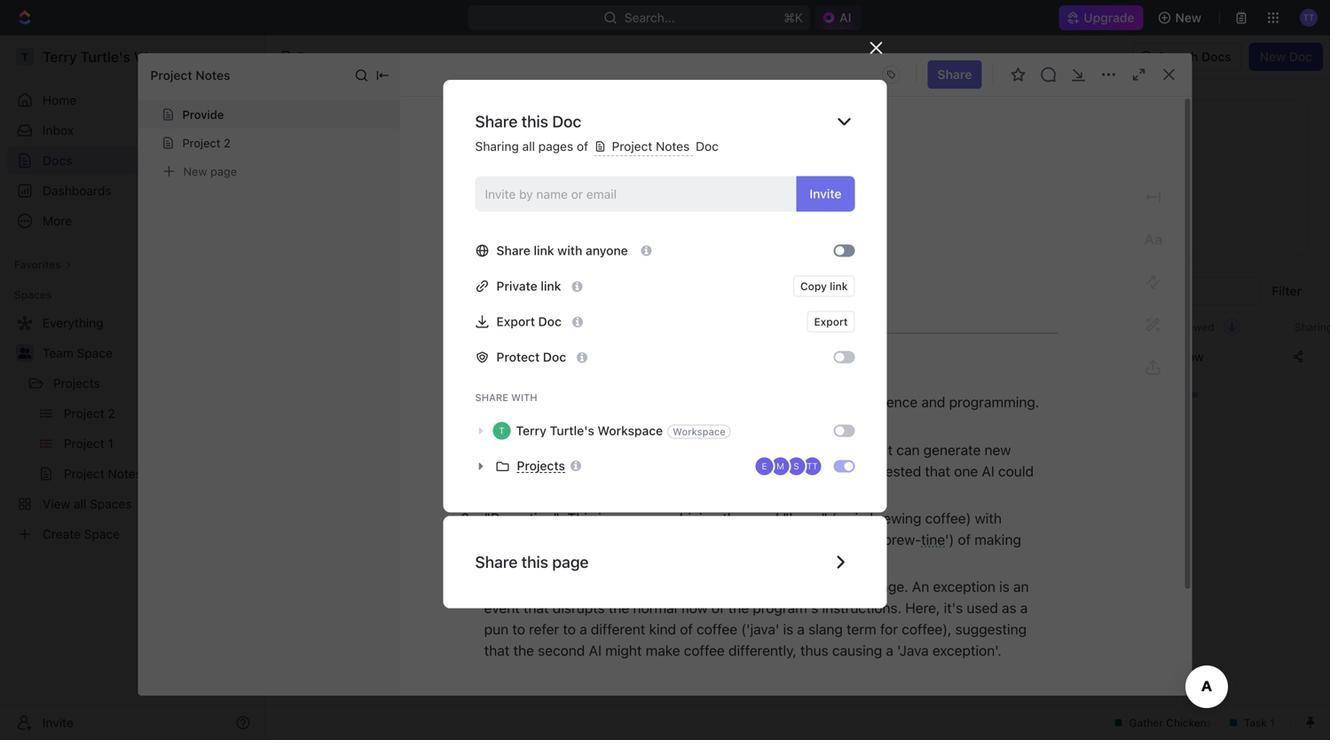 Task type: locate. For each thing, give the bounding box(es) containing it.
might
[[606, 642, 642, 659]]

link right the copy
[[830, 280, 848, 293]]

user group image
[[18, 348, 32, 359]]

a down 'something'
[[613, 510, 620, 527]]

this left it
[[522, 553, 549, 572]]

1 vertical spatial invite
[[43, 716, 73, 730]]

projects inside sidebar "navigation"
[[53, 376, 100, 391]]

cell
[[287, 341, 306, 373], [617, 341, 795, 373], [1001, 341, 1143, 373]]

used
[[967, 600, 999, 617]]

1 horizontal spatial making
[[975, 531, 1022, 548]]

home link
[[7, 86, 257, 115]]

suggested
[[854, 463, 922, 480]]

notes up "invite by name or email" text box at the top
[[656, 139, 690, 154]]

1 vertical spatial term
[[847, 621, 877, 638]]

project notes
[[150, 68, 230, 83], [609, 139, 694, 154], [329, 349, 408, 364]]

notes up project 2
[[196, 68, 230, 83]]

will
[[812, 229, 828, 241]]

2 vertical spatial with
[[975, 510, 1002, 527]]

1 vertical spatial artificial
[[736, 442, 787, 459]]

new doc button
[[1250, 43, 1324, 71]]

date inside date viewed button
[[1153, 321, 1177, 333]]

artificial up e
[[736, 442, 787, 459]]

a down disrupts
[[580, 621, 587, 638]]

making down m
[[762, 484, 809, 501]]

to left 'do'
[[565, 484, 577, 501]]

of down "flow"
[[680, 621, 693, 638]]

row containing tags
[[287, 313, 1331, 342]]

2 horizontal spatial with
[[975, 510, 1002, 527]]

term
[[655, 578, 685, 595], [847, 621, 877, 638]]

private inside "button"
[[468, 286, 509, 301]]

1 horizontal spatial cell
[[617, 341, 795, 373]]

Search by name... text field
[[1027, 278, 1251, 305]]

m
[[777, 461, 785, 472]]

Invite by name or email text field
[[485, 181, 790, 207]]

of
[[577, 139, 589, 154], [720, 442, 733, 459], [959, 531, 971, 548], [712, 600, 725, 617], [680, 621, 693, 638]]

project notes inside button
[[329, 349, 408, 364]]

tree inside sidebar "navigation"
[[7, 309, 257, 549]]

shared button
[[406, 277, 456, 313]]

notes down shared "button"
[[374, 349, 408, 364]]

0 vertical spatial sharing
[[475, 139, 519, 154]]

1 horizontal spatial project notes
[[329, 349, 408, 364]]

page
[[210, 165, 237, 178], [553, 553, 589, 572]]

0 vertical spatial notes
[[196, 68, 230, 83]]

is up suggests on the bottom of the page
[[599, 510, 609, 527]]

row down the copy
[[287, 313, 1331, 342]]

the up the different
[[609, 600, 630, 617]]

3 cell from the left
[[1001, 341, 1143, 373]]

1 horizontal spatial column header
[[617, 313, 795, 342]]

0 horizontal spatial artificial
[[736, 442, 787, 459]]

0 horizontal spatial pun
[[485, 621, 509, 638]]

0 vertical spatial this
[[522, 112, 549, 131]]

making
[[762, 484, 809, 501], [975, 531, 1022, 548]]

('java'
[[742, 621, 780, 638]]

new down project 2
[[183, 165, 207, 178]]

provide for project
[[182, 108, 224, 121]]

coffee right make
[[684, 642, 725, 659]]

link for copy
[[830, 280, 848, 293]]

1 vertical spatial like
[[737, 484, 758, 501]]

wants
[[570, 553, 608, 570]]

humorously
[[775, 463, 850, 480]]

workspace up refers
[[598, 424, 663, 438]]

term down instructions.
[[847, 621, 877, 638]]

1 vertical spatial in
[[855, 510, 867, 527]]

0 vertical spatial project notes
[[150, 68, 230, 83]]

in right the (as
[[855, 510, 867, 527]]

dashboards
[[43, 183, 112, 198]]

1 vertical spatial notes
[[656, 139, 690, 154]]

0 horizontal spatial column header
[[287, 313, 306, 342]]

in inside '"generative ai": this refers to types of artificial intelligence that can generate new content, like jokes or stories. in this case, it's humorously suggested that one ai could use another to do something mundane like making coffee. "brew-tine": this is a pun combining the word "brew" (as in brewing coffee) with "routine". it suggests that the first ai has a regular routine (or 'brew-tine') of making coffee that it wants to change. "java exception": this is a term from java programming language. an exception is an event that disrupts the normal flow of the program's instructions. here, it's used as a pun to refer to a different kind of coffee ('java' is a slang term for coffee), suggesting that the second ai might make coffee differently, thus causing a 'java exception'.'
[[855, 510, 867, 527]]

project notes up "invite by name or email" text box at the top
[[609, 139, 694, 154]]

doc for new doc
[[1290, 49, 1313, 64]]

0 horizontal spatial sharing
[[475, 139, 519, 154]]

anyone
[[586, 243, 628, 258]]

date for date viewed
[[1153, 321, 1177, 333]]

2 vertical spatial notes
[[374, 349, 408, 364]]

0 vertical spatial invite
[[810, 187, 842, 201]]

1 horizontal spatial sharing
[[1295, 321, 1331, 333]]

intelligence up can
[[845, 394, 918, 411]]

notes inside button
[[374, 349, 408, 364]]

concepts
[[662, 394, 721, 411]]

case,
[[714, 463, 748, 480]]

refer
[[529, 621, 560, 638]]

programming
[[756, 578, 842, 595]]

1 vertical spatial projects
[[517, 459, 566, 473]]

term up normal
[[655, 578, 685, 595]]

2 horizontal spatial notes
[[656, 139, 690, 154]]

1 date from the left
[[1011, 321, 1035, 333]]

1 horizontal spatial notes
[[374, 349, 408, 364]]

like down case,
[[737, 484, 758, 501]]

0 horizontal spatial projects
[[53, 376, 100, 391]]

coffee down "flow"
[[697, 621, 738, 638]]

0 horizontal spatial notes
[[196, 68, 230, 83]]

explained"
[[788, 305, 857, 322]]

this up suggests on the bottom of the page
[[568, 510, 595, 527]]

this up sharing all pages of
[[522, 112, 549, 131]]

2 vertical spatial project notes
[[329, 349, 408, 364]]

exception":
[[522, 578, 595, 595]]

'java
[[898, 642, 929, 659]]

ai right one
[[982, 463, 995, 480]]

0 vertical spatial with
[[558, 243, 583, 258]]

0 horizontal spatial it's
[[752, 463, 771, 480]]

projects for projects link
[[53, 376, 100, 391]]

and right words
[[634, 394, 658, 411]]

1 horizontal spatial invite
[[810, 187, 842, 201]]

0 vertical spatial making
[[762, 484, 809, 501]]

date inside date updated button
[[1011, 321, 1035, 333]]

1 vertical spatial intelligence
[[791, 442, 864, 459]]

of right "flow"
[[712, 600, 725, 617]]

table
[[287, 313, 1331, 375]]

java
[[723, 578, 752, 595]]

a left slang
[[798, 621, 805, 638]]

coffee.
[[812, 484, 857, 501]]

2 vertical spatial new
[[183, 165, 207, 178]]

0 vertical spatial it's
[[752, 463, 771, 480]]

0 horizontal spatial export
[[497, 314, 535, 329]]

1 vertical spatial it's
[[944, 600, 964, 617]]

and
[[619, 305, 643, 322], [634, 394, 658, 411], [922, 394, 946, 411]]

row
[[287, 313, 1331, 342], [287, 339, 1331, 375]]

e
[[762, 461, 768, 472]]

private for private link
[[497, 279, 538, 294]]

coffee down the "routine".
[[485, 553, 525, 570]]

kind
[[649, 621, 677, 638]]

share for share with
[[475, 392, 509, 404]]

your
[[710, 229, 733, 241]]

1 horizontal spatial export
[[815, 316, 848, 328]]

0 horizontal spatial page
[[210, 165, 237, 178]]

project notes down shared "button"
[[329, 349, 408, 364]]

now
[[1181, 349, 1205, 364]]

doc inside button
[[1290, 49, 1313, 64]]

0 vertical spatial provide
[[182, 108, 224, 121]]

0 horizontal spatial cell
[[287, 341, 306, 373]]

docs up recent
[[297, 49, 327, 64]]

tree containing team space
[[7, 309, 257, 549]]

0 horizontal spatial new
[[183, 165, 207, 178]]

1 row from the top
[[287, 313, 1331, 342]]

export down copy link
[[815, 316, 848, 328]]

0 vertical spatial pun
[[624, 510, 648, 527]]

date viewed button
[[1143, 313, 1242, 341]]

summary
[[455, 271, 548, 296]]

0 vertical spatial term
[[655, 578, 685, 595]]

share for share link with anyone
[[497, 243, 531, 258]]

workspace inside button
[[525, 286, 590, 301]]

it's left m
[[752, 463, 771, 480]]

page down 2
[[210, 165, 237, 178]]

0 horizontal spatial project notes
[[150, 68, 230, 83]]

add
[[473, 141, 496, 155]]

1 vertical spatial provide
[[453, 163, 578, 205]]

share for share this doc
[[475, 112, 518, 131]]

is left an
[[1000, 578, 1010, 595]]

0 vertical spatial artificial
[[790, 394, 841, 411]]

1 horizontal spatial date
[[1153, 321, 1177, 333]]

it's down exception
[[944, 600, 964, 617]]

sharing for sharing all pages of
[[475, 139, 519, 154]]

(as
[[832, 510, 852, 527]]

2 horizontal spatial new
[[1261, 49, 1287, 64]]

ai":
[[565, 442, 588, 459]]

to right related
[[774, 394, 787, 411]]

1 vertical spatial this
[[687, 463, 710, 480]]

related
[[725, 394, 770, 411]]

that left it
[[529, 553, 555, 570]]

this
[[522, 112, 549, 131], [687, 463, 710, 480], [522, 553, 549, 572]]

1 horizontal spatial in
[[855, 510, 867, 527]]

this down wants
[[599, 578, 626, 595]]

and left programming:
[[619, 305, 643, 322]]

1 horizontal spatial term
[[847, 621, 877, 638]]

in right humor
[[588, 305, 599, 322]]

coffee
[[485, 553, 525, 570], [697, 621, 738, 638], [684, 642, 725, 659]]

here,
[[906, 600, 941, 617]]

artificial inside '"generative ai": this refers to types of artificial intelligence that can generate new content, like jokes or stories. in this case, it's humorously suggested that one ai could use another to do something mundane like making coffee. "brew-tine": this is a pun combining the word "brew" (as in brewing coffee) with "routine". it suggests that the first ai has a regular routine (or 'brew-tine') of making coffee that it wants to change. "java exception": this is a term from java programming language. an exception is an event that disrupts the normal flow of the program's instructions. here, it's used as a pun to refer to a different kind of coffee ('java' is a slang term for coffee), suggesting that the second ai might make coffee differently, thus causing a 'java exception'.'
[[736, 442, 787, 459]]

date viewed
[[1153, 321, 1215, 333]]

a right as
[[1021, 600, 1029, 617]]

slang
[[809, 621, 843, 638]]

project notes up home link
[[150, 68, 230, 83]]

1 horizontal spatial new
[[1176, 10, 1202, 25]]

doc for protect doc
[[543, 350, 567, 365]]

ai right humor
[[603, 305, 615, 322]]

all
[[523, 139, 535, 154]]

to
[[774, 394, 787, 411], [663, 442, 676, 459], [565, 484, 577, 501], [612, 553, 625, 570], [513, 621, 526, 638], [563, 621, 576, 638]]

workspace up types
[[673, 426, 726, 438]]

coffee),
[[902, 621, 952, 638]]

project 2
[[182, 136, 231, 150]]

0 horizontal spatial term
[[655, 578, 685, 595]]

share for share this page
[[475, 553, 518, 572]]

normal
[[633, 600, 678, 617]]

this left joke
[[455, 394, 482, 411]]

provide up project 2
[[182, 108, 224, 121]]

protect
[[497, 350, 540, 365]]

like
[[541, 463, 563, 480], [737, 484, 758, 501]]

date up just on the top right of the page
[[1153, 321, 1177, 333]]

pun down 'something'
[[624, 510, 648, 527]]

has
[[722, 531, 745, 548]]

mundane
[[673, 484, 733, 501]]

that down event on the bottom of page
[[485, 642, 510, 659]]

1 vertical spatial project notes
[[609, 139, 694, 154]]

0 horizontal spatial date
[[1011, 321, 1035, 333]]

no favorited docs image
[[763, 157, 834, 228]]

link up private link
[[534, 243, 555, 258]]

private button
[[464, 277, 513, 313]]

ai left has
[[706, 531, 719, 548]]

share link with anyone
[[497, 243, 632, 258]]

export up protect on the top of the page
[[497, 314, 535, 329]]

1 horizontal spatial provide
[[453, 163, 578, 205]]

provide down the add comment
[[453, 163, 578, 205]]

stories.
[[621, 463, 668, 480]]

t
[[499, 426, 505, 436]]

the up change.
[[653, 531, 673, 548]]

2 date from the left
[[1153, 321, 1177, 333]]

tab list
[[308, 277, 733, 313]]

to up in
[[663, 442, 676, 459]]

docs down the inbox
[[43, 153, 72, 168]]

search
[[1158, 49, 1199, 64]]

1 horizontal spatial projects
[[517, 459, 566, 473]]

projects down team space
[[53, 376, 100, 391]]

new up search docs 'button'
[[1176, 10, 1202, 25]]

docs right search
[[1202, 49, 1232, 64]]

play
[[541, 394, 568, 411]]

artificial up 'tt'
[[790, 394, 841, 411]]

projects button
[[517, 459, 582, 473]]

different
[[591, 621, 646, 638]]

1 cell from the left
[[287, 341, 306, 373]]

thus
[[801, 642, 829, 659]]

column header
[[287, 313, 306, 342], [617, 313, 795, 342]]

0 vertical spatial like
[[541, 463, 563, 480]]

show
[[831, 229, 857, 241]]

doc for export doc
[[539, 314, 562, 329]]

link up humor
[[541, 279, 562, 294]]

2 vertical spatial this
[[522, 553, 549, 572]]

docs inside sidebar "navigation"
[[43, 153, 72, 168]]

tree
[[7, 309, 257, 549]]

docs left will
[[783, 229, 809, 241]]

0 horizontal spatial invite
[[43, 716, 73, 730]]

0 horizontal spatial workspace
[[525, 286, 590, 301]]

table containing project notes
[[287, 313, 1331, 375]]

0 horizontal spatial in
[[588, 305, 599, 322]]

2 vertical spatial coffee
[[684, 642, 725, 659]]

projects
[[53, 376, 100, 391], [517, 459, 566, 473]]

export inside dropdown button
[[815, 316, 848, 328]]

is up normal
[[630, 578, 640, 595]]

inbox link
[[7, 116, 257, 145]]

2 horizontal spatial project notes
[[609, 139, 694, 154]]

row down 'tags'
[[287, 339, 1331, 375]]

new right search docs
[[1261, 49, 1287, 64]]

like up the another
[[541, 463, 563, 480]]

2 row from the top
[[287, 339, 1331, 375]]

new for new doc
[[1261, 49, 1287, 64]]

0 horizontal spatial like
[[541, 463, 563, 480]]

and up generate
[[922, 394, 946, 411]]

0 vertical spatial page
[[210, 165, 237, 178]]

making up an
[[975, 531, 1022, 548]]

0 vertical spatial projects
[[53, 376, 100, 391]]

with left the play on the left
[[511, 392, 538, 404]]

0 vertical spatial new
[[1176, 10, 1202, 25]]

1 horizontal spatial like
[[737, 484, 758, 501]]

new button
[[1151, 4, 1213, 32]]

with left anyone
[[558, 243, 583, 258]]

private for private
[[468, 286, 509, 301]]

just
[[1153, 349, 1178, 364]]

0 horizontal spatial making
[[762, 484, 809, 501]]

1 vertical spatial new
[[1261, 49, 1287, 64]]

date left the updated
[[1011, 321, 1035, 333]]

intelligence up 'tt'
[[791, 442, 864, 459]]

that down generate
[[926, 463, 951, 480]]

pun down event on the bottom of page
[[485, 621, 509, 638]]

this up or on the left bottom of page
[[592, 442, 619, 459]]

combining
[[652, 510, 719, 527]]

0 horizontal spatial provide
[[182, 108, 224, 121]]

1 vertical spatial sharing
[[1295, 321, 1331, 333]]

project inside button
[[329, 349, 370, 364]]

comment
[[499, 141, 553, 155]]

project
[[150, 68, 192, 83], [182, 136, 221, 150], [612, 139, 653, 154], [329, 349, 370, 364]]

favorited
[[736, 229, 780, 241]]

this joke is a play on words and concepts related to artificial intelligence and programming.
[[455, 394, 1040, 411]]

page up exception":
[[553, 553, 589, 572]]

this right in
[[687, 463, 710, 480]]

2 horizontal spatial cell
[[1001, 341, 1143, 373]]

1 vertical spatial with
[[511, 392, 538, 404]]

0 vertical spatial in
[[588, 305, 599, 322]]

1 horizontal spatial artificial
[[790, 394, 841, 411]]

1 horizontal spatial page
[[553, 553, 589, 572]]

with right the coffee)
[[975, 510, 1002, 527]]



Task type: describe. For each thing, give the bounding box(es) containing it.
viewed
[[1180, 321, 1215, 333]]

do
[[581, 484, 598, 501]]

joke
[[486, 394, 512, 411]]

is right joke
[[516, 394, 526, 411]]

change.
[[628, 553, 680, 570]]

"interpreting
[[455, 305, 537, 322]]

invite inside sidebar "navigation"
[[43, 716, 73, 730]]

'brew-
[[880, 531, 922, 548]]

1 horizontal spatial with
[[558, 243, 583, 258]]

the up has
[[723, 510, 744, 527]]

provide for "interpreting
[[453, 163, 578, 205]]

the down refer
[[514, 642, 534, 659]]

language.
[[846, 578, 909, 595]]

new for new page
[[183, 165, 207, 178]]

new
[[985, 442, 1012, 459]]

space
[[77, 346, 113, 360]]

this inside '"generative ai": this refers to types of artificial intelligence that can generate new content, like jokes or stories. in this case, it's humorously suggested that one ai could use another to do something mundane like making coffee. "brew-tine": this is a pun combining the word "brew" (as in brewing coffee) with "routine". it suggests that the first ai has a regular routine (or 'brew-tine') of making coffee that it wants to change. "java exception": this is a term from java programming language. an exception is an event that disrupts the normal flow of the program's instructions. here, it's used as a pun to refer to a different kind of coffee ('java' is a slang term for coffee), suggesting that the second ai might make coffee differently, thus causing a 'java exception'.'
[[687, 463, 710, 480]]

share for share
[[938, 67, 973, 82]]

1 vertical spatial pun
[[485, 621, 509, 638]]

in
[[672, 463, 683, 480]]

1 column header from the left
[[287, 313, 306, 342]]

tine":
[[530, 510, 564, 527]]

tags
[[805, 321, 829, 333]]

brewing
[[870, 510, 922, 527]]

that up refer
[[524, 600, 549, 617]]

to up second
[[563, 621, 576, 638]]

exception'.
[[933, 642, 1002, 659]]

row containing project notes
[[287, 339, 1331, 375]]

routine
[[809, 531, 854, 548]]

sidebar navigation
[[0, 36, 265, 741]]

of right tine')
[[959, 531, 971, 548]]

upgrade
[[1084, 10, 1135, 25]]

of right pages at the top
[[577, 139, 589, 154]]

tine')
[[922, 531, 955, 548]]

on
[[571, 394, 588, 411]]

first
[[677, 531, 702, 548]]

with inside '"generative ai": this refers to types of artificial intelligence that can generate new content, like jokes or stories. in this case, it's humorously suggested that one ai could use another to do something mundane like making coffee. "brew-tine": this is a pun combining the word "brew" (as in brewing coffee) with "routine". it suggests that the first ai has a regular routine (or 'brew-tine') of making coffee that it wants to change. "java exception": this is a term from java programming language. an exception is an event that disrupts the normal flow of the program's instructions. here, it's used as a pun to refer to a different kind of coffee ('java' is a slang term for coffee), suggesting that the second ai might make coffee differently, thus causing a 'java exception'.'
[[975, 510, 1002, 527]]

search docs button
[[1133, 43, 1243, 71]]

1 vertical spatial making
[[975, 531, 1022, 548]]

a left the play on the left
[[530, 394, 538, 411]]

0 horizontal spatial with
[[511, 392, 538, 404]]

ai left the might
[[589, 642, 602, 659]]

as
[[1003, 600, 1017, 617]]

workspace button
[[520, 277, 595, 313]]

or
[[604, 463, 617, 480]]

export for export doc
[[497, 314, 535, 329]]

docs inside 'button'
[[1202, 49, 1232, 64]]

1 vertical spatial page
[[553, 553, 589, 572]]

joke
[[754, 305, 785, 322]]

for
[[881, 621, 899, 638]]

"generative ai": this refers to types of artificial intelligence that can generate new content, like jokes or stories. in this case, it's humorously suggested that one ai could use another to do something mundane like making coffee. "brew-tine": this is a pun combining the word "brew" (as in brewing coffee) with "routine". it suggests that the first ai has a regular routine (or 'brew-tine') of making coffee that it wants to change. "java exception": this is a term from java programming language. an exception is an event that disrupts the normal flow of the program's instructions. here, it's used as a pun to refer to a different kind of coffee ('java' is a slang term for coffee), suggesting that the second ai might make coffee differently, thus causing a 'java exception'.
[[485, 442, 1038, 659]]

word
[[748, 510, 780, 527]]

favorites button
[[7, 254, 79, 275]]

project notes button
[[309, 339, 606, 375]]

just now
[[1153, 349, 1205, 364]]

docs link
[[7, 147, 257, 175]]

home
[[43, 93, 77, 107]]

second
[[538, 642, 585, 659]]

programming:
[[647, 305, 738, 322]]

this for doc
[[522, 112, 549, 131]]

that up suggested
[[868, 442, 893, 459]]

coffee)
[[926, 510, 972, 527]]

that up change.
[[624, 531, 649, 548]]

(or
[[858, 531, 876, 548]]

instructions.
[[823, 600, 902, 617]]

new for new
[[1176, 10, 1202, 25]]

link for private
[[541, 279, 562, 294]]

date updated button
[[1001, 313, 1090, 341]]

to right wants
[[612, 553, 625, 570]]

here.
[[860, 229, 886, 241]]

0 vertical spatial coffee
[[485, 553, 525, 570]]

a up normal
[[644, 578, 652, 595]]

1 horizontal spatial it's
[[944, 600, 964, 617]]

one
[[955, 463, 979, 480]]

export for export
[[815, 316, 848, 328]]

to left refer
[[513, 621, 526, 638]]

make
[[646, 642, 681, 659]]

"interpreting humor in ai and programming: a joke explained"
[[455, 305, 857, 322]]

jokes
[[567, 463, 600, 480]]

date updated
[[1011, 321, 1079, 333]]

updated
[[1038, 321, 1079, 333]]

refers
[[622, 442, 660, 459]]

0 vertical spatial intelligence
[[845, 394, 918, 411]]

2 cell from the left
[[617, 341, 795, 373]]

this for page
[[522, 553, 549, 572]]

link for share
[[534, 243, 555, 258]]

a down for
[[887, 642, 894, 659]]

causing
[[833, 642, 883, 659]]

new page
[[183, 165, 237, 178]]

inbox
[[43, 123, 74, 138]]

projects link
[[53, 369, 208, 398]]

export doc
[[497, 314, 562, 329]]

private link
[[497, 279, 562, 294]]

"java
[[485, 578, 519, 595]]

a
[[741, 305, 751, 322]]

something
[[601, 484, 669, 501]]

regular
[[760, 531, 805, 548]]

2
[[224, 136, 231, 150]]

from
[[689, 578, 719, 595]]

protect doc
[[497, 350, 567, 365]]

2 horizontal spatial workspace
[[673, 426, 726, 438]]

date for date updated
[[1011, 321, 1035, 333]]

is down program's
[[784, 621, 794, 638]]

humor
[[540, 305, 584, 322]]

disrupts
[[553, 600, 605, 617]]

team space
[[43, 346, 113, 360]]

suggesting
[[956, 621, 1027, 638]]

use
[[485, 484, 508, 501]]

tab list containing shared
[[308, 277, 733, 313]]

2 column header from the left
[[617, 313, 795, 342]]

"brew"
[[783, 510, 828, 527]]

1 horizontal spatial pun
[[624, 510, 648, 527]]

shared
[[410, 286, 452, 301]]

team space link
[[43, 339, 254, 368]]

terry
[[516, 424, 547, 438]]

suggests
[[561, 531, 620, 548]]

"brew-
[[485, 510, 530, 527]]

sharing for sharing
[[1295, 321, 1331, 333]]

favorites
[[14, 258, 61, 271]]

tt
[[807, 461, 819, 472]]

intelligence inside '"generative ai": this refers to types of artificial intelligence that can generate new content, like jokes or stories. in this case, it's humorously suggested that one ai could use another to do something mundane like making coffee. "brew-tine": this is a pun combining the word "brew" (as in brewing coffee) with "routine". it suggests that the first ai has a regular routine (or 'brew-tine') of making coffee that it wants to change. "java exception": this is a term from java programming language. an exception is an event that disrupts the normal flow of the program's instructions. here, it's used as a pun to refer to a different kind of coffee ('java' is a slang term for coffee), suggesting that the second ai might make coffee differently, thus causing a 'java exception'.'
[[791, 442, 864, 459]]

recent
[[309, 121, 356, 138]]

projects for projects dropdown button
[[517, 459, 566, 473]]

1 vertical spatial coffee
[[697, 621, 738, 638]]

types
[[680, 442, 716, 459]]

exception
[[934, 578, 996, 595]]

1 horizontal spatial workspace
[[598, 424, 663, 438]]

share this page
[[475, 553, 589, 572]]

of up case,
[[720, 442, 733, 459]]

it
[[549, 531, 557, 548]]

search docs
[[1158, 49, 1232, 64]]

the down java
[[729, 600, 750, 617]]

a right has
[[749, 531, 757, 548]]



Task type: vqa. For each thing, say whether or not it's contained in the screenshot.
DIALOG
no



